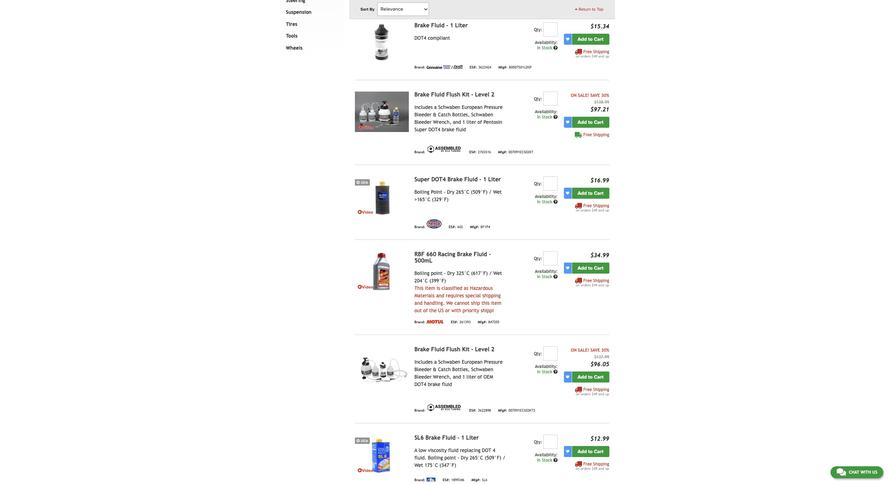 Task type: vqa. For each thing, say whether or not it's contained in the screenshot.
'AVAILABILITY:' related to $12.99
yes



Task type: describe. For each thing, give the bounding box(es) containing it.
on for $15.34
[[576, 54, 580, 58]]

add to cart for $16.99
[[578, 190, 604, 196]]

(347°f)
[[440, 463, 456, 468]]

the
[[430, 308, 437, 313]]

$49 for $34.99
[[592, 283, 598, 287]]

$97.21
[[591, 106, 610, 113]]

shipping for $12.99
[[594, 462, 610, 467]]

kit for $96.05
[[462, 346, 470, 353]]

on for $34.99
[[576, 283, 580, 287]]

$138.99
[[595, 100, 610, 105]]

to left top
[[592, 7, 596, 12]]

racing
[[438, 251, 456, 258]]

0 vertical spatial sl6
[[415, 435, 424, 441]]

free shipping
[[584, 132, 610, 137]]

wheels
[[286, 45, 303, 51]]

to up free shipping
[[588, 119, 593, 125]]

pentosin
[[484, 119, 503, 125]]

847205
[[489, 320, 500, 324]]

free for $15.34
[[584, 49, 592, 54]]

this
[[482, 300, 490, 306]]

dot4 inside includes a schwaben european pressure bleeder & catch bottles, schwaben bleeder wrench, and 1 liter of oem dot4 brake fluid
[[415, 382, 427, 387]]

availability: for $16.99
[[535, 194, 558, 199]]

chat with us
[[849, 470, 878, 475]]

- up includes a schwaben european pressure bleeder & catch bottles, schwaben bleeder wrench, and 1 liter of pentosin super dot4 brake fluid
[[471, 91, 474, 98]]

availability: for $34.99
[[535, 269, 558, 274]]

mfg#: 847205
[[478, 320, 500, 324]]

5 qty: from the top
[[534, 351, 542, 356]]

2 shipping from the top
[[594, 132, 610, 137]]

cart for $12.99
[[594, 449, 604, 455]]

b0007501ldsp
[[509, 66, 532, 69]]

rbf 660 racing brake fluid - 500ml link
[[415, 251, 491, 264]]

sale! for $96.05
[[578, 348, 589, 353]]

1 add to wish list image from the top
[[566, 120, 570, 124]]

2 in stock from the top
[[537, 115, 554, 120]]

shipping for $34.99
[[594, 278, 610, 283]]

us
[[873, 470, 878, 475]]

2 for $97.21
[[491, 91, 495, 98]]

cart for $15.34
[[594, 36, 604, 42]]

1 horizontal spatial sl6
[[482, 478, 488, 482]]

2 super from the top
[[415, 176, 430, 183]]

007091ecs02kt
[[509, 150, 534, 154]]

wet for boiling point - dry 325°c (617°f) / wet 204°c (399°f) this item is classified as hazardous materials and requires special shipping and handling. we cannot ship this item out of the us or with priority shippi
[[494, 270, 502, 276]]

es#3622898 - 007091ecs02kt2 - brake fluid flush kit - level 2 - includes a schwaben european pressure bleeder & catch bottles, schwaben bleeder wrench, and 1 liter of oem dot4 brake fluid - assembled by ecs - audi bmw volkswagen mini porsche image
[[355, 346, 409, 387]]

add for $15.34
[[578, 36, 587, 42]]

brake fluid flush kit - level 2 for $97.21
[[415, 91, 495, 98]]

2 add to cart button from the top
[[572, 117, 610, 128]]

1899346
[[452, 478, 465, 482]]

kit for $97.21
[[462, 91, 470, 98]]

viscosity
[[428, 448, 447, 453]]

boiling inside a low viscosity fluid replacing dot 4 fluid. boiling point - dry 265°c (509°f) / wet 175°c (347°f)
[[428, 455, 443, 461]]

es#: left 3622898
[[470, 409, 477, 413]]

to down $12.99
[[588, 449, 593, 455]]

5 in stock from the top
[[537, 370, 554, 375]]

free shipping on orders $49 and up for $15.34
[[576, 49, 610, 58]]

question circle image for a low viscosity fluid replacing dot 4 fluid. boiling point - dry 265°c (509°f) / wet 175°c (347°f)
[[554, 458, 558, 463]]

dot4 compliant
[[415, 35, 450, 41]]

qty: for $34.99
[[534, 256, 542, 261]]

es#: for $15.34
[[470, 66, 477, 69]]

return to top
[[578, 7, 604, 12]]

- up includes a schwaben european pressure bleeder & catch bottles, schwaben bleeder wrench, and 1 liter of oem dot4 brake fluid
[[471, 346, 474, 353]]

/ for (509°f)
[[489, 189, 492, 195]]

4 up from the top
[[606, 392, 610, 396]]

free for $16.99
[[584, 203, 592, 208]]

es#602 - bf1p4 -  super dot4 brake fluid - 1 liter - boiling point - dry 265c (509f) / wet >165c (329f) - pentosin - audi bmw volkswagen mercedes benz mini image
[[355, 176, 409, 217]]

$137.99
[[595, 355, 610, 360]]

2 add from the top
[[578, 119, 587, 125]]

fluid.
[[415, 455, 427, 461]]

es#: for $16.99
[[449, 225, 456, 229]]

european for $96.05
[[462, 359, 483, 365]]

& for $96.05
[[433, 367, 437, 372]]

liter for $96.05
[[467, 374, 476, 380]]

dry for 265°c
[[447, 189, 455, 195]]

1 vertical spatial liter
[[488, 176, 501, 183]]

qty: for $12.99
[[534, 440, 542, 445]]

es#: 261393
[[451, 320, 471, 324]]

a
[[415, 448, 417, 453]]

boiling for boiling point - dry 265°c (509°f) / wet >165°c (329°f)
[[415, 189, 430, 195]]

es#: 602
[[449, 225, 463, 229]]

& for $97.21
[[433, 112, 437, 117]]

top
[[597, 7, 604, 12]]

cart for $16.99
[[594, 190, 604, 196]]

4 on from the top
[[576, 392, 580, 396]]

in stock for $15.34
[[537, 45, 554, 50]]

1 vertical spatial item
[[491, 300, 502, 306]]

mfg#: for $16.99
[[470, 225, 479, 229]]

up for $15.34
[[606, 54, 610, 58]]

500ml
[[415, 257, 433, 264]]

flush for $97.21
[[446, 91, 461, 98]]

shipping
[[483, 293, 501, 299]]

pentosin - corporate logo image
[[427, 219, 442, 229]]

2 availability: from the top
[[535, 109, 558, 114]]

add to wish list image for $15.34
[[566, 37, 570, 41]]

brand: for $12.99
[[415, 478, 426, 482]]

(509°f) inside a low viscosity fluid replacing dot 4 fluid. boiling point - dry 265°c (509°f) / wet 175°c (347°f)
[[485, 455, 502, 461]]

2 brand: from the top
[[415, 150, 426, 154]]

2 add to cart from the top
[[578, 119, 604, 125]]

tires
[[286, 21, 297, 27]]

4 orders from the top
[[581, 392, 591, 396]]

is
[[437, 285, 440, 291]]

brake inside rbf 660 racing brake fluid - 500ml
[[457, 251, 472, 258]]

stock for $12.99
[[542, 458, 552, 463]]

super inside includes a schwaben european pressure bleeder & catch bottles, schwaben bleeder wrench, and 1 liter of pentosin super dot4 brake fluid
[[415, 127, 427, 132]]

$12.99
[[591, 436, 610, 442]]

rbf
[[415, 251, 425, 258]]

boiling point - dry 325°c (617°f) / wet 204°c (399°f) this item is classified as hazardous materials and requires special shipping and handling. we cannot ship this item out of the us or with priority shippi
[[415, 270, 502, 313]]

point
[[431, 189, 442, 195]]

1 up the "replacing"
[[461, 435, 465, 441]]

qty: for $16.99
[[534, 181, 542, 186]]

brand: for $34.99
[[415, 320, 426, 324]]

wet inside a low viscosity fluid replacing dot 4 fluid. boiling point - dry 265°c (509°f) / wet 175°c (347°f)
[[415, 463, 423, 468]]

question circle image for $34.99
[[554, 275, 558, 279]]

stock for $16.99
[[542, 199, 552, 204]]

level for $97.21
[[475, 91, 490, 98]]

boiling for boiling point - dry 325°c (617°f) / wet 204°c (399°f) this item is classified as hazardous materials and requires special shipping and handling. we cannot ship this item out of the us or with priority shippi
[[415, 270, 430, 276]]

brake fluid - 1 liter
[[415, 22, 468, 29]]

2 cart from the top
[[594, 119, 604, 125]]

bottles, for $97.21
[[453, 112, 470, 117]]

fluid inside includes a schwaben european pressure bleeder & catch bottles, schwaben bleeder wrench, and 1 liter of pentosin super dot4 brake fluid
[[456, 127, 466, 132]]

2 vertical spatial liter
[[466, 435, 479, 441]]

up for $34.99
[[606, 283, 610, 287]]

5 free from the top
[[584, 387, 592, 392]]

$96.05
[[591, 361, 610, 368]]

2765516
[[478, 150, 491, 154]]

mfg#: sl6
[[472, 478, 488, 482]]

265°c inside the boiling point - dry 265°c (509°f) / wet >165°c (329°f)
[[456, 189, 470, 195]]

us
[[438, 308, 444, 313]]

mfg#: b0007501ldsp
[[499, 66, 532, 69]]

204°c
[[415, 278, 428, 284]]

(399°f)
[[430, 278, 446, 284]]

we
[[446, 300, 453, 306]]

add to cart button for $15.34
[[572, 34, 610, 45]]

return to top link
[[575, 6, 604, 12]]

mfg#: right 2765516
[[498, 150, 507, 154]]

materials
[[415, 293, 435, 299]]

ship
[[471, 300, 480, 306]]

requires
[[446, 293, 464, 299]]

pressure for $97.21
[[484, 104, 503, 110]]

fluid up viscosity
[[442, 435, 456, 441]]

1 inside includes a schwaben european pressure bleeder & catch bottles, schwaben bleeder wrench, and 1 liter of oem dot4 brake fluid
[[463, 374, 465, 380]]

3622898
[[478, 409, 491, 413]]

brand: for $16.99
[[415, 225, 426, 229]]

es#: 2765516
[[470, 150, 491, 154]]

save for $96.05
[[591, 348, 600, 353]]

on sale!                         save 30% $137.99 $96.05
[[571, 348, 610, 368]]

sort
[[361, 7, 369, 12]]

- up a low viscosity fluid replacing dot 4 fluid. boiling point - dry 265°c (509°f) / wet 175°c (347°f)
[[458, 435, 460, 441]]

- inside rbf 660 racing brake fluid - 500ml
[[489, 251, 491, 258]]

es#: 1899346
[[443, 478, 465, 482]]

or
[[446, 308, 450, 313]]

sort by
[[361, 7, 375, 12]]

2 qty: from the top
[[534, 96, 542, 101]]

$34.99
[[591, 252, 610, 259]]

orders for $12.99
[[581, 467, 591, 471]]

1 up compliant
[[450, 22, 454, 29]]

fluid inside includes a schwaben european pressure bleeder & catch bottles, schwaben bleeder wrench, and 1 liter of oem dot4 brake fluid
[[442, 382, 452, 387]]

5 brand: from the top
[[415, 409, 426, 413]]

$16.99
[[591, 177, 610, 184]]

/ inside a low viscosity fluid replacing dot 4 fluid. boiling point - dry 265°c (509°f) / wet 175°c (347°f)
[[503, 455, 506, 461]]

wheels link
[[285, 42, 336, 54]]

to down $15.34
[[588, 36, 593, 42]]

orders for $34.99
[[581, 283, 591, 287]]

30% for $96.05
[[602, 348, 610, 353]]

on for $97.21
[[571, 93, 577, 98]]

es#3622424 - b0007501ldsp - brake fluid - 1 liter - dot4 compliant - genuine volkswagen audi - audi volkswagen image
[[355, 22, 409, 63]]

in for $12.99
[[537, 458, 541, 463]]

a low viscosity fluid replacing dot 4 fluid. boiling point - dry 265°c (509°f) / wet 175°c (347°f)
[[415, 448, 506, 468]]

add to cart button for $12.99
[[572, 446, 610, 457]]

175°c
[[425, 463, 438, 468]]

325°c
[[456, 270, 470, 276]]

1 horizontal spatial with
[[861, 470, 871, 475]]

4 add to wish list image from the top
[[566, 450, 570, 454]]

5 availability: from the top
[[535, 364, 558, 369]]

question circle image for includes a schwaben european pressure bleeder & catch bottles, schwaben bleeder wrench, and 1 liter of oem dot4 brake fluid
[[554, 370, 558, 374]]

boiling point - dry 265°c (509°f) / wet >165°c (329°f)
[[415, 189, 502, 202]]

flush for $96.05
[[446, 346, 461, 353]]

es#: for $34.99
[[451, 320, 458, 324]]

$49 for $16.99
[[592, 208, 598, 212]]

2 add to wish list image from the top
[[566, 266, 570, 270]]

fluid up the boiling point - dry 265°c (509°f) / wet >165°c (329°f)
[[465, 176, 478, 183]]

2 stock from the top
[[542, 115, 552, 120]]

hazardous
[[470, 285, 493, 291]]

sl6 brake fluid - 1 liter link
[[415, 435, 479, 441]]

es#: 3622424
[[470, 66, 492, 69]]

free shipping on orders $49 and up for $12.99
[[576, 462, 610, 471]]

qty: for $15.34
[[534, 27, 542, 32]]

5 cart from the top
[[594, 374, 604, 380]]

mfg#: right 3622898
[[498, 409, 507, 413]]

mfg#: for $12.99
[[472, 478, 481, 482]]

handling.
[[424, 300, 445, 306]]

660
[[427, 251, 437, 258]]

low
[[419, 448, 427, 453]]

with inside boiling point - dry 325°c (617°f) / wet 204°c (399°f) this item is classified as hazardous materials and requires special shipping and handling. we cannot ship this item out of the us or with priority shippi
[[452, 308, 461, 313]]

dot4 inside includes a schwaben european pressure bleeder & catch bottles, schwaben bleeder wrench, and 1 liter of pentosin super dot4 brake fluid
[[429, 127, 441, 132]]

3 add to wish list image from the top
[[566, 375, 570, 379]]

$15.34
[[591, 23, 610, 30]]

2 bleeder from the top
[[415, 119, 432, 125]]

in for $15.34
[[537, 45, 541, 50]]

fluid down genuine volkswagen audi - corporate logo
[[431, 91, 445, 98]]

- down es#: 2765516
[[480, 176, 482, 183]]

fluid down motul - corporate logo
[[431, 346, 445, 353]]

4 $49 from the top
[[592, 392, 598, 396]]

brake inside includes a schwaben european pressure bleeder & catch bottles, schwaben bleeder wrench, and 1 liter of pentosin super dot4 brake fluid
[[442, 127, 455, 132]]

- inside the boiling point - dry 265°c (509°f) / wet >165°c (329°f)
[[444, 189, 446, 195]]

orders for $16.99
[[581, 208, 591, 212]]

chat with us link
[[831, 467, 884, 479]]

on sale!                         save 30% $138.99 $97.21
[[571, 93, 610, 113]]

cart for $34.99
[[594, 265, 604, 271]]

by
[[370, 7, 375, 12]]



Task type: locate. For each thing, give the bounding box(es) containing it.
0 vertical spatial european
[[462, 104, 483, 110]]

up for $16.99
[[606, 208, 610, 212]]

stock for $15.34
[[542, 45, 552, 50]]

4 brand: from the top
[[415, 320, 426, 324]]

free down '$97.21'
[[584, 132, 592, 137]]

2 includes from the top
[[415, 359, 433, 365]]

item down shipping on the bottom right of the page
[[491, 300, 502, 306]]

in stock
[[537, 45, 554, 50], [537, 115, 554, 120], [537, 199, 554, 204], [537, 274, 554, 279], [537, 370, 554, 375], [537, 458, 554, 463]]

1 vertical spatial &
[[433, 367, 437, 372]]

classified
[[442, 285, 463, 291]]

of left pentosin
[[478, 119, 482, 125]]

30%
[[602, 93, 610, 98], [602, 348, 610, 353]]

dry inside the boiling point - dry 265°c (509°f) / wet >165°c (329°f)
[[447, 189, 455, 195]]

5 in from the top
[[537, 370, 541, 375]]

0 horizontal spatial with
[[452, 308, 461, 313]]

3 stock from the top
[[542, 199, 552, 204]]

0 horizontal spatial sl6
[[415, 435, 424, 441]]

265°c inside a low viscosity fluid replacing dot 4 fluid. boiling point - dry 265°c (509°f) / wet 175°c (347°f)
[[470, 455, 483, 461]]

3 $49 from the top
[[592, 283, 598, 287]]

of for $96.05
[[478, 374, 482, 380]]

dry inside a low viscosity fluid replacing dot 4 fluid. boiling point - dry 265°c (509°f) / wet 175°c (347°f)
[[461, 455, 468, 461]]

0 vertical spatial (509°f)
[[471, 189, 488, 195]]

orders down the '$16.99' at the right top of the page
[[581, 208, 591, 212]]

3 free from the top
[[584, 203, 592, 208]]

2 on from the top
[[571, 348, 577, 353]]

question circle image
[[554, 200, 558, 204], [554, 275, 558, 279]]

0 vertical spatial dry
[[447, 189, 455, 195]]

1 brake fluid flush kit - level 2 from the top
[[415, 91, 495, 98]]

1 assembled by ecs - corporate logo image from the top
[[427, 145, 462, 154]]

2 vertical spatial /
[[503, 455, 506, 461]]

0 vertical spatial super
[[415, 127, 427, 132]]

add to cart button down $15.34
[[572, 34, 610, 45]]

1 wrench, from the top
[[433, 119, 452, 125]]

shipping down the '$16.99' at the right top of the page
[[594, 203, 610, 208]]

shipping for $15.34
[[594, 49, 610, 54]]

0 vertical spatial bottles,
[[453, 112, 470, 117]]

bottles, inside includes a schwaben european pressure bleeder & catch bottles, schwaben bleeder wrench, and 1 liter of pentosin super dot4 brake fluid
[[453, 112, 470, 117]]

includes a schwaben european pressure bleeder & catch bottles, schwaben bleeder wrench, and 1 liter of oem dot4 brake fluid
[[415, 359, 503, 387]]

up down $96.05
[[606, 392, 610, 396]]

1 vertical spatial super
[[415, 176, 430, 183]]

1 stock from the top
[[542, 45, 552, 50]]

on for $16.99
[[576, 208, 580, 212]]

1 vertical spatial add to wish list image
[[566, 191, 570, 195]]

(617°f)
[[471, 270, 488, 276]]

3 free shipping on orders $49 and up from the top
[[576, 278, 610, 287]]

1 vertical spatial of
[[423, 308, 428, 313]]

1 vertical spatial brake fluid flush kit - level 2
[[415, 346, 495, 353]]

orders down $12.99
[[581, 467, 591, 471]]

assembled by ecs - corporate logo image
[[427, 145, 462, 154], [427, 403, 462, 412]]

/
[[489, 189, 492, 195], [490, 270, 492, 276], [503, 455, 506, 461]]

point up "(347°f)"
[[445, 455, 456, 461]]

0 vertical spatial wet
[[493, 189, 502, 195]]

add to cart button down $96.05
[[572, 372, 610, 383]]

5 add from the top
[[578, 374, 587, 380]]

0 vertical spatial catch
[[438, 112, 451, 117]]

5 orders from the top
[[581, 467, 591, 471]]

1 30% from the top
[[602, 93, 610, 98]]

sale! inside "on sale!                         save 30% $138.99 $97.21"
[[578, 93, 589, 98]]

3 availability: from the top
[[535, 194, 558, 199]]

save
[[591, 93, 600, 98], [591, 348, 600, 353]]

265°c
[[456, 189, 470, 195], [470, 455, 483, 461]]

1 down 2765516
[[483, 176, 487, 183]]

0 horizontal spatial 265°c
[[456, 189, 470, 195]]

2 pressure from the top
[[484, 359, 503, 365]]

0 vertical spatial brake
[[442, 127, 455, 132]]

a inside includes a schwaben european pressure bleeder & catch bottles, schwaben bleeder wrench, and 1 liter of pentosin super dot4 brake fluid
[[434, 104, 437, 110]]

add to cart down $12.99
[[578, 449, 604, 455]]

on inside on sale!                         save 30% $137.99 $96.05
[[571, 348, 577, 353]]

0 vertical spatial brake fluid flush kit - level 2
[[415, 91, 495, 98]]

kit
[[462, 91, 470, 98], [462, 346, 470, 353]]

out
[[415, 308, 422, 313]]

sl6
[[415, 435, 424, 441], [482, 478, 488, 482]]

brake fluid flush kit - level 2 up includes a schwaben european pressure bleeder & catch bottles, schwaben bleeder wrench, and 1 liter of pentosin super dot4 brake fluid
[[415, 91, 495, 98]]

on for $96.05
[[571, 348, 577, 353]]

on inside "on sale!                         save 30% $138.99 $97.21"
[[571, 93, 577, 98]]

$49 for $12.99
[[592, 467, 598, 471]]

european inside includes a schwaben european pressure bleeder & catch bottles, schwaben bleeder wrench, and 1 liter of pentosin super dot4 brake fluid
[[462, 104, 483, 110]]

bottles, for $96.05
[[453, 367, 470, 372]]

add to wish list image
[[566, 37, 570, 41], [566, 191, 570, 195]]

catch for $97.21
[[438, 112, 451, 117]]

6 in from the top
[[537, 458, 541, 463]]

4 free shipping on orders $49 and up from the top
[[576, 387, 610, 396]]

with left "us"
[[861, 470, 871, 475]]

602
[[458, 225, 463, 229]]

2 in from the top
[[537, 115, 541, 120]]

30% up $137.99
[[602, 348, 610, 353]]

1 left pentosin
[[463, 119, 465, 125]]

shipping
[[594, 49, 610, 54], [594, 132, 610, 137], [594, 203, 610, 208], [594, 278, 610, 283], [594, 387, 610, 392], [594, 462, 610, 467]]

1 vertical spatial save
[[591, 348, 600, 353]]

2 vertical spatial wet
[[415, 463, 423, 468]]

& inside includes a schwaben european pressure bleeder & catch bottles, schwaben bleeder wrench, and 1 liter of oem dot4 brake fluid
[[433, 367, 437, 372]]

add to cart down the '$16.99' at the right top of the page
[[578, 190, 604, 196]]

mfg#: left bf1p4
[[470, 225, 479, 229]]

cart
[[594, 36, 604, 42], [594, 119, 604, 125], [594, 190, 604, 196], [594, 265, 604, 271], [594, 374, 604, 380], [594, 449, 604, 455]]

level for $96.05
[[475, 346, 490, 353]]

pressure up oem
[[484, 359, 503, 365]]

flush
[[446, 91, 461, 98], [446, 346, 461, 353]]

in
[[537, 45, 541, 50], [537, 115, 541, 120], [537, 199, 541, 204], [537, 274, 541, 279], [537, 370, 541, 375], [537, 458, 541, 463]]

bf1p4
[[481, 225, 490, 229]]

2 down the 847205 on the bottom right of the page
[[491, 346, 495, 353]]

es#: left 2765516
[[470, 150, 477, 154]]

dry up the (329°f)
[[447, 189, 455, 195]]

- inside a low viscosity fluid replacing dot 4 fluid. boiling point - dry 265°c (509°f) / wet 175°c (347°f)
[[458, 455, 460, 461]]

es#: left 261393
[[451, 320, 458, 324]]

suspension link
[[285, 6, 336, 18]]

1 a from the top
[[434, 104, 437, 110]]

of inside includes a schwaben european pressure bleeder & catch bottles, schwaben bleeder wrench, and 1 liter of pentosin super dot4 brake fluid
[[478, 119, 482, 125]]

5 $49 from the top
[[592, 467, 598, 471]]

fluid
[[431, 22, 445, 29], [431, 91, 445, 98], [465, 176, 478, 183], [474, 251, 487, 258], [431, 346, 445, 353], [442, 435, 456, 441]]

1 vertical spatial with
[[861, 470, 871, 475]]

add to cart down $34.99
[[578, 265, 604, 271]]

point inside a low viscosity fluid replacing dot 4 fluid. boiling point - dry 265°c (509°f) / wet 175°c (347°f)
[[445, 455, 456, 461]]

boiling up >165°c
[[415, 189, 430, 195]]

up
[[606, 54, 610, 58], [606, 208, 610, 212], [606, 283, 610, 287], [606, 392, 610, 396], [606, 467, 610, 471]]

shipping down $12.99
[[594, 462, 610, 467]]

4 add to cart from the top
[[578, 265, 604, 271]]

2 2 from the top
[[491, 346, 495, 353]]

4
[[493, 448, 496, 453]]

2 kit from the top
[[462, 346, 470, 353]]

point inside boiling point - dry 325°c (617°f) / wet 204°c (399°f) this item is classified as hazardous materials and requires special shipping and handling. we cannot ship this item out of the us or with priority shippi
[[431, 270, 443, 276]]

super dot4 brake fluid - 1 liter link
[[415, 176, 501, 183]]

brake fluid flush kit - level 2 up includes a schwaben european pressure bleeder & catch bottles, schwaben bleeder wrench, and 1 liter of oem dot4 brake fluid
[[415, 346, 495, 353]]

ate - corporate logo image
[[427, 478, 436, 482]]

es#: left 602
[[449, 225, 456, 229]]

(509°f) inside the boiling point - dry 265°c (509°f) / wet >165°c (329°f)
[[471, 189, 488, 195]]

1 vertical spatial (509°f)
[[485, 455, 502, 461]]

5 shipping from the top
[[594, 387, 610, 392]]

bottles, inside includes a schwaben european pressure bleeder & catch bottles, schwaben bleeder wrench, and 1 liter of oem dot4 brake fluid
[[453, 367, 470, 372]]

pressure up pentosin
[[484, 104, 503, 110]]

free down $96.05
[[584, 387, 592, 392]]

rbf 660 racing brake fluid - 500ml
[[415, 251, 491, 264]]

free shipping on orders $49 and up down $15.34
[[576, 49, 610, 58]]

1 horizontal spatial brake
[[442, 127, 455, 132]]

pressure inside includes a schwaben european pressure bleeder & catch bottles, schwaben bleeder wrench, and 1 liter of pentosin super dot4 brake fluid
[[484, 104, 503, 110]]

1 free shipping on orders $49 and up from the top
[[576, 49, 610, 58]]

tools link
[[285, 30, 336, 42]]

1 vertical spatial question circle image
[[554, 275, 558, 279]]

1 vertical spatial wet
[[494, 270, 502, 276]]

(509°f) down 4
[[485, 455, 502, 461]]

cart down $15.34
[[594, 36, 604, 42]]

genuine volkswagen audi - corporate logo image
[[427, 65, 463, 69]]

4 qty: from the top
[[534, 256, 542, 261]]

0 vertical spatial level
[[475, 91, 490, 98]]

$49 down $15.34
[[592, 54, 598, 58]]

2 catch from the top
[[438, 367, 451, 372]]

1 in stock from the top
[[537, 45, 554, 50]]

0 vertical spatial boiling
[[415, 189, 430, 195]]

1 horizontal spatial 265°c
[[470, 455, 483, 461]]

brand: for $15.34
[[415, 66, 426, 69]]

availability:
[[535, 40, 558, 45], [535, 109, 558, 114], [535, 194, 558, 199], [535, 269, 558, 274], [535, 364, 558, 369], [535, 453, 558, 458]]

brake inside includes a schwaben european pressure bleeder & catch bottles, schwaben bleeder wrench, and 1 liter of oem dot4 brake fluid
[[428, 382, 441, 387]]

1 cart from the top
[[594, 36, 604, 42]]

wet inside boiling point - dry 325°c (617°f) / wet 204°c (399°f) this item is classified as hazardous materials and requires special shipping and handling. we cannot ship this item out of the us or with priority shippi
[[494, 270, 502, 276]]

- down bf1p4
[[489, 251, 491, 258]]

- up compliant
[[446, 22, 449, 29]]

5 add to cart button from the top
[[572, 372, 610, 383]]

question circle image for $16.99
[[554, 200, 558, 204]]

es#1899346 - sl6 - sl6 brake fluid - 1 liter - a low viscosity fluid replacing dot 4 fluid. boiling point - dry 265c (509f) / wet 175c (347f) - ate - audi bmw volkswagen mini image
[[355, 435, 409, 475]]

0 vertical spatial assembled by ecs - corporate logo image
[[427, 145, 462, 154]]

assembled by ecs - corporate logo image up super dot4 brake fluid - 1 liter link
[[427, 145, 462, 154]]

2 up from the top
[[606, 208, 610, 212]]

1 vertical spatial point
[[445, 455, 456, 461]]

add to cart button for $34.99
[[572, 263, 610, 274]]

2 liter from the top
[[467, 374, 476, 380]]

(329°f)
[[432, 197, 449, 202]]

brand:
[[415, 66, 426, 69], [415, 150, 426, 154], [415, 225, 426, 229], [415, 320, 426, 324], [415, 409, 426, 413], [415, 478, 426, 482]]

cart down $96.05
[[594, 374, 604, 380]]

save up $137.99
[[591, 348, 600, 353]]

mfg#: for $15.34
[[499, 66, 508, 69]]

265°c down the "replacing"
[[470, 455, 483, 461]]

sl6 brake fluid - 1 liter
[[415, 435, 479, 441]]

0 horizontal spatial item
[[425, 285, 435, 291]]

0 vertical spatial 30%
[[602, 93, 610, 98]]

1 add from the top
[[578, 36, 587, 42]]

1 vertical spatial fluid
[[442, 382, 452, 387]]

liter
[[467, 119, 476, 125], [467, 374, 476, 380]]

boiling inside boiling point - dry 325°c (617°f) / wet 204°c (399°f) this item is classified as hazardous materials and requires special shipping and handling. we cannot ship this item out of the us or with priority shippi
[[415, 270, 430, 276]]

includes for $97.21
[[415, 104, 433, 110]]

european inside includes a schwaben european pressure bleeder & catch bottles, schwaben bleeder wrench, and 1 liter of oem dot4 brake fluid
[[462, 359, 483, 365]]

cart down '$97.21'
[[594, 119, 604, 125]]

and inside includes a schwaben european pressure bleeder & catch bottles, schwaben bleeder wrench, and 1 liter of oem dot4 brake fluid
[[453, 374, 461, 380]]

None number field
[[544, 22, 558, 36], [544, 92, 558, 106], [544, 176, 558, 191], [544, 251, 558, 266], [544, 346, 558, 361], [544, 435, 558, 449], [544, 22, 558, 36], [544, 92, 558, 106], [544, 176, 558, 191], [544, 251, 558, 266], [544, 346, 558, 361], [544, 435, 558, 449]]

add to cart down $96.05
[[578, 374, 604, 380]]

pressure inside includes a schwaben european pressure bleeder & catch bottles, schwaben bleeder wrench, and 1 liter of oem dot4 brake fluid
[[484, 359, 503, 365]]

1 question circle image from the top
[[554, 200, 558, 204]]

2 $49 from the top
[[592, 208, 598, 212]]

shipping down $96.05
[[594, 387, 610, 392]]

2 free from the top
[[584, 132, 592, 137]]

- up 1899346
[[458, 455, 460, 461]]

6 brand: from the top
[[415, 478, 426, 482]]

$49 for $15.34
[[592, 54, 598, 58]]

european for $97.21
[[462, 104, 483, 110]]

mfg#: for $34.99
[[478, 320, 487, 324]]

0 vertical spatial wrench,
[[433, 119, 452, 125]]

1 qty: from the top
[[534, 27, 542, 32]]

cart down $12.99
[[594, 449, 604, 455]]

liter
[[455, 22, 468, 29], [488, 176, 501, 183], [466, 435, 479, 441]]

wet inside the boiling point - dry 265°c (509°f) / wet >165°c (329°f)
[[493, 189, 502, 195]]

a for $96.05
[[434, 359, 437, 365]]

add for $12.99
[[578, 449, 587, 455]]

2 30% from the top
[[602, 348, 610, 353]]

and
[[599, 54, 605, 58], [453, 119, 461, 125], [599, 208, 605, 212], [599, 283, 605, 287], [436, 293, 445, 299], [415, 300, 423, 306], [453, 374, 461, 380], [599, 392, 605, 396], [599, 467, 605, 471]]

free down $12.99
[[584, 462, 592, 467]]

1 bleeder from the top
[[415, 112, 432, 117]]

2 & from the top
[[433, 367, 437, 372]]

availability: for $15.34
[[535, 40, 558, 45]]

brake fluid - 1 liter link
[[415, 22, 468, 29]]

add to wish list image
[[566, 120, 570, 124], [566, 266, 570, 270], [566, 375, 570, 379], [566, 450, 570, 454]]

pressure
[[484, 104, 503, 110], [484, 359, 503, 365]]

0 vertical spatial brake fluid flush kit - level 2 link
[[415, 91, 495, 98]]

pressure for $96.05
[[484, 359, 503, 365]]

add to cart button down $12.99
[[572, 446, 610, 457]]

- inside boiling point - dry 325°c (617°f) / wet 204°c (399°f) this item is classified as hazardous materials and requires special shipping and handling. we cannot ship this item out of the us or with priority shippi
[[444, 270, 446, 276]]

motul - corporate logo image
[[427, 320, 444, 324]]

brake fluid flush kit - level 2 link for $97.21
[[415, 91, 495, 98]]

30% inside on sale!                         save 30% $137.99 $96.05
[[602, 348, 610, 353]]

0 vertical spatial save
[[591, 93, 600, 98]]

wet
[[493, 189, 502, 195], [494, 270, 502, 276], [415, 463, 423, 468]]

0 vertical spatial kit
[[462, 91, 470, 98]]

6 free from the top
[[584, 462, 592, 467]]

2 free shipping on orders $49 and up from the top
[[576, 203, 610, 212]]

0 vertical spatial &
[[433, 112, 437, 117]]

add for $34.99
[[578, 265, 587, 271]]

0 vertical spatial of
[[478, 119, 482, 125]]

add to cart up free shipping
[[578, 119, 604, 125]]

3 cart from the top
[[594, 190, 604, 196]]

sale!
[[578, 93, 589, 98], [578, 348, 589, 353]]

/ inside the boiling point - dry 265°c (509°f) / wet >165°c (329°f)
[[489, 189, 492, 195]]

replacing
[[460, 448, 481, 453]]

boiling inside the boiling point - dry 265°c (509°f) / wet >165°c (329°f)
[[415, 189, 430, 195]]

& inside includes a schwaben european pressure bleeder & catch bottles, schwaben bleeder wrench, and 1 liter of pentosin super dot4 brake fluid
[[433, 112, 437, 117]]

save inside "on sale!                         save 30% $138.99 $97.21"
[[591, 93, 600, 98]]

1 vertical spatial level
[[475, 346, 490, 353]]

1 vertical spatial pressure
[[484, 359, 503, 365]]

es#261393 - 847205 -  rbf 660 racing brake fluid - 500ml - boiling point - dry 325c (617f) / wet 204c (399f) - motul - audi bmw volkswagen mini image
[[355, 251, 409, 292]]

1 vertical spatial kit
[[462, 346, 470, 353]]

6 add from the top
[[578, 449, 587, 455]]

1 vertical spatial liter
[[467, 374, 476, 380]]

of for $97.21
[[478, 119, 482, 125]]

includes inside includes a schwaben european pressure bleeder & catch bottles, schwaben bleeder wrench, and 1 liter of pentosin super dot4 brake fluid
[[415, 104, 433, 110]]

cart down the '$16.99' at the right top of the page
[[594, 190, 604, 196]]

priority
[[463, 308, 479, 313]]

dry
[[447, 189, 455, 195], [448, 270, 455, 276], [461, 455, 468, 461]]

liter inside includes a schwaben european pressure bleeder & catch bottles, schwaben bleeder wrench, and 1 liter of pentosin super dot4 brake fluid
[[467, 119, 476, 125]]

with right or
[[452, 308, 461, 313]]

kit up includes a schwaben european pressure bleeder & catch bottles, schwaben bleeder wrench, and 1 liter of pentosin super dot4 brake fluid
[[462, 91, 470, 98]]

add to cart for $15.34
[[578, 36, 604, 42]]

6 cart from the top
[[594, 449, 604, 455]]

1 vertical spatial sl6
[[482, 478, 488, 482]]

save up $138.99 on the right
[[591, 93, 600, 98]]

brake fluid flush kit - level 2 link up includes a schwaben european pressure bleeder & catch bottles, schwaben bleeder wrench, and 1 liter of pentosin super dot4 brake fluid
[[415, 91, 495, 98]]

point
[[431, 270, 443, 276], [445, 455, 456, 461]]

includes for $96.05
[[415, 359, 433, 365]]

free down $15.34
[[584, 49, 592, 54]]

30% inside "on sale!                         save 30% $138.99 $97.21"
[[602, 93, 610, 98]]

shipping for $16.99
[[594, 203, 610, 208]]

$49 down $96.05
[[592, 392, 598, 396]]

flush up includes a schwaben european pressure bleeder & catch bottles, schwaben bleeder wrench, and 1 liter of pentosin super dot4 brake fluid
[[446, 91, 461, 98]]

to down $34.99
[[588, 265, 593, 271]]

free shipping on orders $49 and up for $16.99
[[576, 203, 610, 212]]

1 vertical spatial on
[[571, 348, 577, 353]]

1 vertical spatial 2
[[491, 346, 495, 353]]

1 free from the top
[[584, 49, 592, 54]]

(509°f) down super dot4 brake fluid - 1 liter
[[471, 189, 488, 195]]

and inside includes a schwaben european pressure bleeder & catch bottles, schwaben bleeder wrench, and 1 liter of pentosin super dot4 brake fluid
[[453, 119, 461, 125]]

es#2765516 - 007091ecs02kt - brake fluid flush kit - level 2 - includes a schwaben european pressure bleeder & catch bottles, schwaben bleeder wrench, and 1 liter of pentosin super dot4 brake fluid - assembled by ecs - audi bmw volkswagen mini porsche image
[[355, 92, 409, 132]]

5 free shipping on orders $49 and up from the top
[[576, 462, 610, 471]]

tools
[[286, 33, 298, 39]]

in stock for $34.99
[[537, 274, 554, 279]]

0 vertical spatial flush
[[446, 91, 461, 98]]

stock
[[542, 45, 552, 50], [542, 115, 552, 120], [542, 199, 552, 204], [542, 274, 552, 279], [542, 370, 552, 375], [542, 458, 552, 463]]

1 vertical spatial 30%
[[602, 348, 610, 353]]

liter inside includes a schwaben european pressure bleeder & catch bottles, schwaben bleeder wrench, and 1 liter of oem dot4 brake fluid
[[467, 374, 476, 380]]

add to cart for $34.99
[[578, 265, 604, 271]]

1 vertical spatial flush
[[446, 346, 461, 353]]

free down the '$16.99' at the right top of the page
[[584, 203, 592, 208]]

of left oem
[[478, 374, 482, 380]]

1 shipping from the top
[[594, 49, 610, 54]]

free for $34.99
[[584, 278, 592, 283]]

0 vertical spatial add to wish list image
[[566, 37, 570, 41]]

0 vertical spatial includes
[[415, 104, 433, 110]]

fluid inside a low viscosity fluid replacing dot 4 fluid. boiling point - dry 265°c (509°f) / wet 175°c (347°f)
[[448, 448, 459, 453]]

assembled by ecs - corporate logo image for $96.05
[[427, 403, 462, 412]]

261393
[[460, 320, 471, 324]]

brake
[[415, 22, 430, 29], [415, 91, 430, 98], [448, 176, 463, 183], [457, 251, 472, 258], [415, 346, 430, 353], [426, 435, 441, 441]]

1 vertical spatial catch
[[438, 367, 451, 372]]

1 vertical spatial a
[[434, 359, 437, 365]]

includes a schwaben european pressure bleeder & catch bottles, schwaben bleeder wrench, and 1 liter of pentosin super dot4 brake fluid
[[415, 104, 503, 132]]

4 bleeder from the top
[[415, 374, 432, 380]]

2 on from the top
[[576, 208, 580, 212]]

add
[[578, 36, 587, 42], [578, 119, 587, 125], [578, 190, 587, 196], [578, 265, 587, 271], [578, 374, 587, 380], [578, 449, 587, 455]]

orders down $15.34
[[581, 54, 591, 58]]

sl6 right 1899346
[[482, 478, 488, 482]]

1 level from the top
[[475, 91, 490, 98]]

a for $97.21
[[434, 104, 437, 110]]

add to cart button down $34.99
[[572, 263, 610, 274]]

mfg#: bf1p4
[[470, 225, 490, 229]]

1 vertical spatial /
[[490, 270, 492, 276]]

level down mfg#: 847205
[[475, 346, 490, 353]]

$49 down $12.99
[[592, 467, 598, 471]]

0 vertical spatial 265°c
[[456, 189, 470, 195]]

return
[[579, 7, 591, 12]]

sale! for $97.21
[[578, 93, 589, 98]]

6 stock from the top
[[542, 458, 552, 463]]

suspension
[[286, 9, 312, 15]]

question circle image
[[554, 46, 558, 50], [554, 115, 558, 119], [554, 370, 558, 374], [554, 458, 558, 463]]

compliant
[[428, 35, 450, 41]]

1 $49 from the top
[[592, 54, 598, 58]]

0 vertical spatial pressure
[[484, 104, 503, 110]]

assembled by ecs - corporate logo image for $97.21
[[427, 145, 462, 154]]

flush up includes a schwaben european pressure bleeder & catch bottles, schwaben bleeder wrench, and 1 liter of oem dot4 brake fluid
[[446, 346, 461, 353]]

1 vertical spatial 265°c
[[470, 455, 483, 461]]

add to wish list image for $16.99
[[566, 191, 570, 195]]

mfg#: 007091ecs02kt2
[[498, 409, 535, 413]]

/ for (617°f)
[[490, 270, 492, 276]]

5 up from the top
[[606, 467, 610, 471]]

includes inside includes a schwaben european pressure bleeder & catch bottles, schwaben bleeder wrench, and 1 liter of oem dot4 brake fluid
[[415, 359, 433, 365]]

1 add to cart button from the top
[[572, 34, 610, 45]]

1 vertical spatial sale!
[[578, 348, 589, 353]]

0 horizontal spatial point
[[431, 270, 443, 276]]

of inside boiling point - dry 325°c (617°f) / wet 204°c (399°f) this item is classified as hazardous materials and requires special shipping and handling. we cannot ship this item out of the us or with priority shippi
[[423, 308, 428, 313]]

catch inside includes a schwaben european pressure bleeder & catch bottles, schwaben bleeder wrench, and 1 liter of oem dot4 brake fluid
[[438, 367, 451, 372]]

free shipping on orders $49 and up for $34.99
[[576, 278, 610, 287]]

add to cart button up free shipping
[[572, 117, 610, 128]]

wrench, inside includes a schwaben european pressure bleeder & catch bottles, schwaben bleeder wrench, and 1 liter of oem dot4 brake fluid
[[433, 374, 452, 380]]

1 vertical spatial brake fluid flush kit - level 2 link
[[415, 346, 495, 353]]

1 vertical spatial assembled by ecs - corporate logo image
[[427, 403, 462, 412]]

brake
[[442, 127, 455, 132], [428, 382, 441, 387]]

point up (399°f)
[[431, 270, 443, 276]]

0 vertical spatial on
[[571, 93, 577, 98]]

2 brake fluid flush kit - level 2 from the top
[[415, 346, 495, 353]]

to down the '$16.99' at the right top of the page
[[588, 190, 593, 196]]

as
[[464, 285, 469, 291]]

1 on from the top
[[571, 93, 577, 98]]

fluid inside rbf 660 racing brake fluid - 500ml
[[474, 251, 487, 258]]

in for $16.99
[[537, 199, 541, 204]]

brake fluid flush kit - level 2
[[415, 91, 495, 98], [415, 346, 495, 353]]

dry down the "replacing"
[[461, 455, 468, 461]]

0 vertical spatial question circle image
[[554, 200, 558, 204]]

dry inside boiling point - dry 325°c (617°f) / wet 204°c (399°f) this item is classified as hazardous materials and requires special shipping and handling. we cannot ship this item out of the us or with priority shippi
[[448, 270, 455, 276]]

0 vertical spatial /
[[489, 189, 492, 195]]

1 vertical spatial includes
[[415, 359, 433, 365]]

4 question circle image from the top
[[554, 458, 558, 463]]

mfg#: 007091ecs02kt
[[498, 150, 534, 154]]

3 up from the top
[[606, 283, 610, 287]]

5 add to cart from the top
[[578, 374, 604, 380]]

save for $97.21
[[591, 93, 600, 98]]

1 sale! from the top
[[578, 93, 589, 98]]

1 horizontal spatial point
[[445, 455, 456, 461]]

shipping down $15.34
[[594, 49, 610, 54]]

- up (399°f)
[[444, 270, 446, 276]]

/ inside boiling point - dry 325°c (617°f) / wet 204°c (399°f) this item is classified as hazardous materials and requires special shipping and handling. we cannot ship this item out of the us or with priority shippi
[[490, 270, 492, 276]]

0 vertical spatial point
[[431, 270, 443, 276]]

sl6 up a
[[415, 435, 424, 441]]

2 european from the top
[[462, 359, 483, 365]]

a inside includes a schwaben european pressure bleeder & catch bottles, schwaben bleeder wrench, and 1 liter of oem dot4 brake fluid
[[434, 359, 437, 365]]

2 save from the top
[[591, 348, 600, 353]]

special
[[466, 293, 481, 299]]

schwaben
[[438, 104, 461, 110], [471, 112, 494, 117], [438, 359, 461, 365], [471, 367, 494, 372]]

level down es#: 3622424
[[475, 91, 490, 98]]

1 vertical spatial wrench,
[[433, 374, 452, 380]]

orders for $15.34
[[581, 54, 591, 58]]

wet for boiling point - dry 265°c (509°f) / wet >165°c (329°f)
[[493, 189, 502, 195]]

es#: left 1899346
[[443, 478, 450, 482]]

0 vertical spatial 2
[[491, 91, 495, 98]]

stock for $34.99
[[542, 274, 552, 279]]

007091ecs02kt2
[[509, 409, 535, 413]]

1 horizontal spatial item
[[491, 300, 502, 306]]

of inside includes a schwaben european pressure bleeder & catch bottles, schwaben bleeder wrench, and 1 liter of oem dot4 brake fluid
[[478, 374, 482, 380]]

oem
[[484, 374, 493, 380]]

mfg#: left b0007501ldsp
[[499, 66, 508, 69]]

bleeder
[[415, 112, 432, 117], [415, 119, 432, 125], [415, 367, 432, 372], [415, 374, 432, 380]]

liter left pentosin
[[467, 119, 476, 125]]

wrench, for $96.05
[[433, 374, 452, 380]]

1
[[450, 22, 454, 29], [463, 119, 465, 125], [483, 176, 487, 183], [463, 374, 465, 380], [461, 435, 465, 441]]

up for $12.99
[[606, 467, 610, 471]]

4 in stock from the top
[[537, 274, 554, 279]]

&
[[433, 112, 437, 117], [433, 367, 437, 372]]

1 vertical spatial dry
[[448, 270, 455, 276]]

fluid up compliant
[[431, 22, 445, 29]]

1 inside includes a schwaben european pressure bleeder & catch bottles, schwaben bleeder wrench, and 1 liter of pentosin super dot4 brake fluid
[[463, 119, 465, 125]]

caret up image
[[575, 7, 578, 11]]

-
[[446, 22, 449, 29], [471, 91, 474, 98], [480, 176, 482, 183], [444, 189, 446, 195], [489, 251, 491, 258], [444, 270, 446, 276], [471, 346, 474, 353], [458, 435, 460, 441], [458, 455, 460, 461]]

2 wrench, from the top
[[433, 374, 452, 380]]

in for $34.99
[[537, 274, 541, 279]]

3 question circle image from the top
[[554, 370, 558, 374]]

sale! inside on sale!                         save 30% $137.99 $96.05
[[578, 348, 589, 353]]

5 on from the top
[[576, 467, 580, 471]]

- right point
[[444, 189, 446, 195]]

brake fluid flush kit - level 2 link
[[415, 91, 495, 98], [415, 346, 495, 353]]

kit up includes a schwaben european pressure bleeder & catch bottles, schwaben bleeder wrench, and 1 liter of oem dot4 brake fluid
[[462, 346, 470, 353]]

2 orders from the top
[[581, 208, 591, 212]]

to
[[592, 7, 596, 12], [588, 36, 593, 42], [588, 119, 593, 125], [588, 190, 593, 196], [588, 265, 593, 271], [588, 374, 593, 380], [588, 449, 593, 455]]

wrench, for $97.21
[[433, 119, 452, 125]]

3 shipping from the top
[[594, 203, 610, 208]]

2 vertical spatial dry
[[461, 455, 468, 461]]

$49
[[592, 54, 598, 58], [592, 208, 598, 212], [592, 283, 598, 287], [592, 392, 598, 396], [592, 467, 598, 471]]

add to cart button down the '$16.99' at the right top of the page
[[572, 188, 610, 199]]

5 stock from the top
[[542, 370, 552, 375]]

1 european from the top
[[462, 104, 483, 110]]

0 vertical spatial with
[[452, 308, 461, 313]]

wrench, inside includes a schwaben european pressure bleeder & catch bottles, schwaben bleeder wrench, and 1 liter of pentosin super dot4 brake fluid
[[433, 119, 452, 125]]

liter left oem
[[467, 374, 476, 380]]

dot
[[482, 448, 492, 453]]

save inside on sale!                         save 30% $137.99 $96.05
[[591, 348, 600, 353]]

0 vertical spatial fluid
[[456, 127, 466, 132]]

mfg#:
[[499, 66, 508, 69], [498, 150, 507, 154], [470, 225, 479, 229], [478, 320, 487, 324], [498, 409, 507, 413], [472, 478, 481, 482]]

3 add to cart from the top
[[578, 190, 604, 196]]

to down $96.05
[[588, 374, 593, 380]]

boiling up the 204°c
[[415, 270, 430, 276]]

2 flush from the top
[[446, 346, 461, 353]]

2 vertical spatial boiling
[[428, 455, 443, 461]]

6 availability: from the top
[[535, 453, 558, 458]]

0 horizontal spatial brake
[[428, 382, 441, 387]]

1 vertical spatial bottles,
[[453, 367, 470, 372]]

3 add from the top
[[578, 190, 587, 196]]

3 qty: from the top
[[534, 181, 542, 186]]

free shipping on orders $49 and up down the '$16.99' at the right top of the page
[[576, 203, 610, 212]]

3 orders from the top
[[581, 283, 591, 287]]

comments image
[[837, 468, 847, 477]]

1 2 from the top
[[491, 91, 495, 98]]

2 bottles, from the top
[[453, 367, 470, 372]]

add to cart for $12.99
[[578, 449, 604, 455]]

1 up from the top
[[606, 54, 610, 58]]

dry left 325°c
[[448, 270, 455, 276]]

es#: for $12.99
[[443, 478, 450, 482]]

0 vertical spatial liter
[[467, 119, 476, 125]]

chat
[[849, 470, 860, 475]]

question circle image for dot4 compliant
[[554, 46, 558, 50]]

2 vertical spatial of
[[478, 374, 482, 380]]

question circle image for includes a schwaben european pressure bleeder & catch bottles, schwaben bleeder wrench, and 1 liter of pentosin super dot4 brake fluid
[[554, 115, 558, 119]]

2 vertical spatial fluid
[[448, 448, 459, 453]]

shipping down $34.99
[[594, 278, 610, 283]]

30% for $97.21
[[602, 93, 610, 98]]

4 in from the top
[[537, 274, 541, 279]]

boiling down viscosity
[[428, 455, 443, 461]]

30% up $138.99 on the right
[[602, 93, 610, 98]]

1 vertical spatial european
[[462, 359, 483, 365]]

0 vertical spatial liter
[[455, 22, 468, 29]]

cannot
[[455, 300, 470, 306]]

6 in stock from the top
[[537, 458, 554, 463]]

qty:
[[534, 27, 542, 32], [534, 96, 542, 101], [534, 181, 542, 186], [534, 256, 542, 261], [534, 351, 542, 356], [534, 440, 542, 445]]

$49 down the '$16.99' at the right top of the page
[[592, 208, 598, 212]]

dry for 325°c
[[448, 270, 455, 276]]

0 vertical spatial a
[[434, 104, 437, 110]]

catch inside includes a schwaben european pressure bleeder & catch bottles, schwaben bleeder wrench, and 1 liter of pentosin super dot4 brake fluid
[[438, 112, 451, 117]]

1 orders from the top
[[581, 54, 591, 58]]

free down $34.99
[[584, 278, 592, 283]]

0 vertical spatial sale!
[[578, 93, 589, 98]]

6 add to cart button from the top
[[572, 446, 610, 457]]

in stock for $16.99
[[537, 199, 554, 204]]

in stock for $12.99
[[537, 458, 554, 463]]

on for $12.99
[[576, 467, 580, 471]]

0 vertical spatial item
[[425, 285, 435, 291]]

1 vertical spatial brake
[[428, 382, 441, 387]]

this
[[415, 285, 424, 291]]

3 bleeder from the top
[[415, 367, 432, 372]]

2 a from the top
[[434, 359, 437, 365]]

1 vertical spatial boiling
[[415, 270, 430, 276]]



